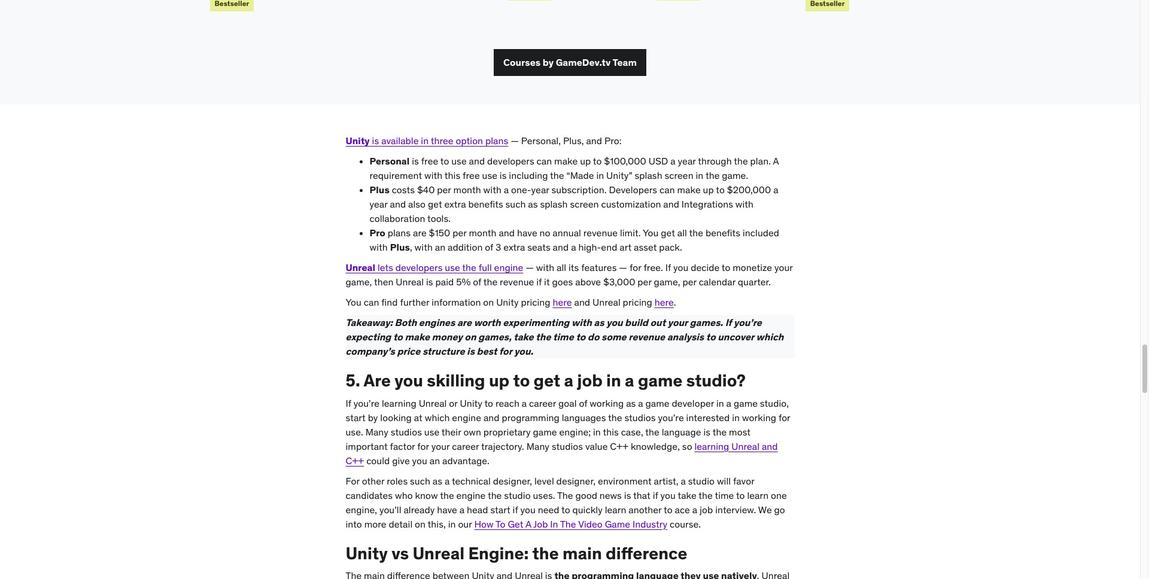 Task type: describe. For each thing, give the bounding box(es) containing it.
know
[[415, 489, 438, 501]]

then
[[374, 276, 393, 288]]

get inside 'costs $40 per month with a one-year subscription. developers can make up to $200,000 a year and also get extra benefits such as splash screen customization and integrations with collaboration tools.'
[[428, 198, 442, 210]]

use inside if you're learning unreal or unity to reach a career goal of working as a game developer in a game studio, start by looking at which engine and programming languages the studios you're interested in working for use. many studios use their own proprietary game engine; in this case, the language is the most important factor for your career trajectory. many studios value c++ knowledge, so
[[424, 426, 439, 438]]

benefits inside plans are $150 per month and have no annual revenue limit. you get all the benefits included with
[[705, 227, 740, 239]]

above
[[575, 276, 601, 288]]

and inside learning unreal and c++
[[762, 440, 778, 452]]

integrations
[[682, 198, 733, 210]]

game.
[[722, 169, 748, 181]]

2 horizontal spatial if
[[653, 489, 658, 501]]

make inside 'costs $40 per month with a one-year subscription. developers can make up to $200,000 a year and also get extra benefits such as splash screen customization and integrations with collaboration tools.'
[[677, 184, 701, 196]]

5. are you skilling up to get a job in a game studio?
[[346, 370, 746, 391]]

and down annual
[[553, 241, 569, 253]]

1 vertical spatial many
[[526, 440, 549, 452]]

the up case,
[[608, 411, 622, 423]]

its
[[569, 262, 579, 273]]

a up goal
[[564, 370, 573, 391]]

start inside if you're learning unreal or unity to reach a career goal of working as a game developer in a game studio, start by looking at which engine and programming languages the studios you're interested in working for use. many studios use their own proprietary game engine; in this case, the language is the most important factor for your career trajectory. many studios value c++ knowledge, so
[[346, 411, 366, 423]]

0 horizontal spatial developers
[[395, 262, 443, 273]]

games.
[[690, 317, 723, 329]]

0 vertical spatial —
[[511, 135, 519, 147]]

unity inside if you're learning unreal or unity to reach a career goal of working as a game developer in a game studio, start by looking at which engine and programming languages the studios you're interested in working for use. many studios use their own proprietary game engine; in this case, the language is the most important factor for your career trajectory. many studios value c++ knowledge, so
[[460, 397, 482, 409]]

a down annual
[[571, 241, 576, 253]]

1 designer, from the left
[[493, 475, 532, 487]]

could give you an advantage.
[[364, 455, 492, 467]]

game down programming
[[533, 426, 557, 438]]

in up most
[[732, 411, 740, 423]]

of inside if you're learning unreal or unity to reach a career goal of working as a game developer in a game studio, start by looking at which engine and programming languages the studios you're interested in working for use. many studios use their own proprietary game engine; in this case, the language is the most important factor for your career trajectory. many studios value c++ knowledge, so
[[579, 397, 587, 409]]

if inside — with all its features — for free. if you decide to monetize your game, then unreal is paid 5% of the revenue if it goes above $3,000 per game, per calendar quarter.
[[665, 262, 671, 273]]

for down studio,
[[778, 411, 790, 423]]

the down interested
[[713, 426, 727, 438]]

1 horizontal spatial get
[[534, 370, 560, 391]]

0 horizontal spatial you
[[346, 296, 361, 308]]

own
[[463, 426, 481, 438]]

1 here link from the left
[[553, 296, 572, 308]]

unreal down $3,000
[[592, 296, 620, 308]]

costs $40 per month with a one-year subscription. developers can make up to $200,000 a year and also get extra benefits such as splash screen customization and integrations with collaboration tools.
[[370, 184, 778, 224]]

learning inside learning unreal and c++
[[694, 440, 729, 452]]

in
[[550, 518, 558, 530]]

such inside 'costs $40 per month with a one-year subscription. developers can make up to $200,000 a year and also get extra benefits such as splash screen customization and integrations with collaboration tools.'
[[505, 198, 526, 210]]

plus , with an addition of 3 extra seats and a high-end art asset pack.
[[390, 241, 682, 253]]

customization
[[601, 198, 661, 210]]

good
[[575, 489, 597, 501]]

you inside — with all its features — for free. if you decide to monetize your game, then unreal is paid 5% of the revenue if it goes above $3,000 per game, per calendar quarter.
[[673, 262, 688, 273]]

all inside plans are $150 per month and have no annual revenue limit. you get all the benefits included with
[[677, 227, 687, 239]]

1 vertical spatial year
[[531, 184, 549, 196]]

uses.
[[533, 489, 555, 501]]

1 game, from the left
[[346, 276, 372, 288]]

more
[[364, 518, 386, 530]]

unreal inside learning unreal and c++
[[731, 440, 759, 452]]

decide
[[691, 262, 720, 273]]

unity up worth
[[496, 296, 519, 308]]

their
[[442, 426, 461, 438]]

seats
[[527, 241, 550, 253]]

through
[[698, 155, 732, 167]]

2 vertical spatial up
[[489, 370, 509, 391]]

5.
[[346, 370, 360, 391]]

— with all its features — for free. if you decide to monetize your game, then unreal is paid 5% of the revenue if it goes above $3,000 per game, per calendar quarter.
[[346, 262, 793, 288]]

a left the one-
[[504, 184, 509, 196]]

one
[[771, 489, 787, 501]]

month inside 'costs $40 per month with a one-year subscription. developers can make up to $200,000 a year and also get extra benefits such as splash screen customization and integrations with collaboration tools.'
[[453, 184, 481, 196]]

the up course.
[[699, 489, 713, 501]]

can inside is free to use and developers can make up to $100,000 usd a year through the plan. a requirement with this free use is including the "made in unity" splash screen in the game.
[[537, 155, 552, 167]]

0 horizontal spatial many
[[365, 426, 388, 438]]

plus for plus , with an addition of 3 extra seats and a high-end art asset pack.
[[390, 241, 410, 253]]

up inside 'costs $40 per month with a one-year subscription. developers can make up to $200,000 a year and also get extra benefits such as splash screen customization and integrations with collaboration tools.'
[[703, 184, 714, 196]]

will
[[717, 475, 731, 487]]

to down the three
[[440, 155, 449, 167]]

unreal inside if you're learning unreal or unity to reach a career goal of working as a game developer in a game studio, start by looking at which engine and programming languages the studios you're interested in working for use. many studios use their own proprietary game engine; in this case, the language is the most important factor for your career trajectory. many studios value c++ knowledge, so
[[419, 397, 447, 409]]

pro
[[370, 227, 385, 239]]

start inside for other roles such as a technical designer, level designer, environment artist, a studio will favor candidates who know the engine the studio uses. the good news is that if you take the time to learn one engine, you'll already have a head start if you need to quickly learn another to ace a job interview. we go into more detail on this, in our
[[490, 504, 510, 516]]

for inside — with all its features — for free. if you decide to monetize your game, then unreal is paid 5% of the revenue if it goes above $3,000 per game, per calendar quarter.
[[630, 262, 641, 273]]

this inside is free to use and developers can make up to $100,000 usd a year through the plan. a requirement with this free use is including the "made in unity" splash screen in the game.
[[445, 169, 460, 181]]

studio?
[[686, 370, 746, 391]]

the up "game."
[[734, 155, 748, 167]]

with inside takeaway: both engines are worth experimenting with as you build out your games. if you're expecting to make money on games, take the time to do some revenue analysis to uncover which company's price structure is best for you.
[[572, 317, 592, 329]]

the up head
[[488, 489, 502, 501]]

a left the technical
[[445, 475, 450, 487]]

2 here from the left
[[655, 296, 674, 308]]

goal
[[558, 397, 577, 409]]

difference
[[606, 543, 687, 564]]

and down above
[[574, 296, 590, 308]]

make inside is free to use and developers can make up to $100,000 usd a year through the plan. a requirement with this free use is including the "made in unity" splash screen in the game.
[[554, 155, 578, 167]]

take inside takeaway: both engines are worth experimenting with as you build out your games. if you're expecting to make money on games, take the time to do some revenue analysis to uncover which company's price structure is best for you.
[[514, 331, 534, 343]]

environment
[[598, 475, 652, 487]]

month inside plans are $150 per month and have no annual revenue limit. you get all the benefits included with
[[469, 227, 496, 239]]

and up collaboration
[[390, 198, 406, 210]]

are
[[364, 370, 391, 391]]

are inside takeaway: both engines are worth experimenting with as you build out your games. if you're expecting to make money on games, take the time to do some revenue analysis to uncover which company's price structure is best for you.
[[457, 317, 472, 329]]

1 horizontal spatial studio
[[688, 475, 715, 487]]

case,
[[621, 426, 643, 438]]

your inside if you're learning unreal or unity to reach a career goal of working as a game developer in a game studio, start by looking at which engine and programming languages the studios you're interested in working for use. many studios use their own proprietary game engine; in this case, the language is the most important factor for your career trajectory. many studios value c++ knowledge, so
[[431, 440, 450, 452]]

take inside for other roles such as a technical designer, level designer, environment artist, a studio will favor candidates who know the engine the studio uses. the good news is that if you take the time to learn one engine, you'll already have a head start if you need to quickly learn another to ace a job interview. we go into more detail on this, in our
[[678, 489, 696, 501]]

to down both on the left bottom of page
[[393, 331, 403, 343]]

expecting
[[346, 331, 391, 343]]

to up reach
[[513, 370, 530, 391]]

you right give
[[412, 455, 427, 467]]

price
[[397, 345, 420, 357]]

a right $200,000
[[773, 184, 778, 196]]

you.
[[514, 345, 533, 357]]

course.
[[670, 518, 701, 530]]

is left available
[[372, 135, 379, 147]]

ace
[[675, 504, 690, 516]]

in up interested
[[716, 397, 724, 409]]

game up developer
[[638, 370, 683, 391]]

1 horizontal spatial career
[[529, 397, 556, 409]]

the right know
[[440, 489, 454, 501]]

unreal inside — with all its features — for free. if you decide to monetize your game, then unreal is paid 5% of the revenue if it goes above $3,000 per game, per calendar quarter.
[[396, 276, 424, 288]]

interview.
[[715, 504, 756, 516]]

the left "made
[[550, 169, 564, 181]]

in inside for other roles such as a technical designer, level designer, environment artist, a studio will favor candidates who know the engine the studio uses. the good news is that if you take the time to learn one engine, you'll already have a head start if you need to quickly learn another to ace a job interview. we go into more detail on this, in our
[[448, 518, 456, 530]]

in down some
[[606, 370, 621, 391]]

in down through
[[696, 169, 703, 181]]

unity is available in three option plans — personal, plus, and pro:
[[346, 135, 622, 147]]

that
[[633, 489, 650, 501]]

and left integrations
[[663, 198, 679, 210]]

to up "made
[[593, 155, 602, 167]]

do
[[588, 331, 599, 343]]

developer
[[672, 397, 714, 409]]

per down the "free."
[[638, 276, 652, 288]]

pro:
[[604, 135, 622, 147]]

available
[[381, 135, 419, 147]]

personal
[[370, 155, 410, 167]]

screen inside is free to use and developers can make up to $100,000 usd a year through the plan. a requirement with this free use is including the "made in unity" splash screen in the game.
[[665, 169, 693, 181]]

which inside takeaway: both engines are worth experimenting with as you build out your games. if you're expecting to make money on games, take the time to do some revenue analysis to uncover which company's price structure is best for you.
[[756, 331, 784, 343]]

usd
[[649, 155, 668, 167]]

and left pro:
[[586, 135, 602, 147]]

you down price
[[395, 370, 423, 391]]

paid
[[435, 276, 454, 288]]

1 vertical spatial the
[[560, 518, 576, 530]]

full
[[479, 262, 492, 273]]

1 horizontal spatial plans
[[485, 135, 508, 147]]

to left ace on the right of page
[[664, 504, 672, 516]]

a inside is free to use and developers can make up to $100,000 usd a year through the plan. a requirement with this free use is including the "made in unity" splash screen in the game.
[[670, 155, 675, 167]]

a inside is free to use and developers can make up to $100,000 usd a year through the plan. a requirement with this free use is including the "made in unity" splash screen in the game.
[[773, 155, 779, 167]]

2 horizontal spatial studios
[[624, 411, 656, 423]]

detail
[[389, 518, 412, 530]]

0 vertical spatial working
[[590, 397, 624, 409]]

per down decide
[[682, 276, 696, 288]]

the up knowledge,
[[645, 426, 659, 438]]

already
[[404, 504, 435, 516]]

video
[[578, 518, 603, 530]]

by inside if you're learning unreal or unity to reach a career goal of working as a game developer in a game studio, start by looking at which engine and programming languages the studios you're interested in working for use. many studios use their own proprietary game engine; in this case, the language is the most important factor for your career trajectory. many studios value c++ knowledge, so
[[368, 411, 378, 423]]

engine:
[[468, 543, 529, 564]]

free.
[[644, 262, 663, 273]]

your inside takeaway: both engines are worth experimenting with as you build out your games. if you're expecting to make money on games, take the time to do some revenue analysis to uncover which company's price structure is best for you.
[[668, 317, 688, 329]]

on inside for other roles such as a technical designer, level designer, environment artist, a studio will favor candidates who know the engine the studio uses. the good news is that if you take the time to learn one engine, you'll already have a head start if you need to quickly learn another to ace a job interview. we go into more detail on this, in our
[[415, 518, 426, 530]]

a up interested
[[726, 397, 731, 409]]

use down option
[[451, 155, 467, 167]]

goes
[[552, 276, 573, 288]]

for
[[346, 475, 360, 487]]

you up get
[[520, 504, 535, 516]]

0 horizontal spatial can
[[364, 296, 379, 308]]

are inside plans are $150 per month and have no annual revenue limit. you get all the benefits included with
[[413, 227, 427, 239]]

2 here link from the left
[[655, 296, 674, 308]]

a up case,
[[638, 397, 643, 409]]

or
[[449, 397, 458, 409]]

unity down more
[[346, 543, 388, 564]]

as inside 'costs $40 per month with a one-year subscription. developers can make up to $200,000 a year and also get extra benefits such as splash screen customization and integrations with collaboration tools.'
[[528, 198, 538, 210]]

with right ,
[[414, 241, 433, 253]]

knowledge,
[[631, 440, 680, 452]]

c++ inside if you're learning unreal or unity to reach a career goal of working as a game developer in a game studio, start by looking at which engine and programming languages the studios you're interested in working for use. many studios use their own proprietary game engine; in this case, the language is the most important factor for your career trajectory. many studios value c++ knowledge, so
[[610, 440, 628, 452]]

unity"
[[606, 169, 632, 181]]

worth
[[474, 317, 501, 329]]

1 vertical spatial studio
[[504, 489, 531, 501]]

news
[[600, 489, 622, 501]]

is inside — with all its features — for free. if you decide to monetize your game, then unreal is paid 5% of the revenue if it goes above $3,000 per game, per calendar quarter.
[[426, 276, 433, 288]]

limit.
[[620, 227, 641, 239]]

high-
[[578, 241, 601, 253]]

the inside — with all its features — for free. if you decide to monetize your game, then unreal is paid 5% of the revenue if it goes above $3,000 per game, per calendar quarter.
[[483, 276, 497, 288]]

as inside takeaway: both engines are worth experimenting with as you build out your games. if you're expecting to make money on games, take the time to do some revenue analysis to uncover which company's price structure is best for you.
[[594, 317, 604, 329]]

job inside for other roles such as a technical designer, level designer, environment artist, a studio will favor candidates who know the engine the studio uses. the good news is that if you take the time to learn one engine, you'll already have a head start if you need to quickly learn another to ace a job interview. we go into more detail on this, in our
[[700, 504, 713, 516]]

in left "unity""
[[596, 169, 604, 181]]

to inside if you're learning unreal or unity to reach a career goal of working as a game developer in a game studio, start by looking at which engine and programming languages the studios you're interested in working for use. many studios use their own proprietary game engine; in this case, the language is the most important factor for your career trajectory. many studios value c++ knowledge, so
[[484, 397, 493, 409]]

for up could give you an advantage.
[[417, 440, 429, 452]]

is inside for other roles such as a technical designer, level designer, environment artist, a studio will favor candidates who know the engine the studio uses. the good news is that if you take the time to learn one engine, you'll already have a head start if you need to quickly learn another to ace a job interview. we go into more detail on this, in our
[[624, 489, 631, 501]]

use up paid
[[445, 262, 460, 273]]

can inside 'costs $40 per month with a one-year subscription. developers can make up to $200,000 a year and also get extra benefits such as splash screen customization and integrations with collaboration tools.'
[[659, 184, 675, 196]]

0 horizontal spatial year
[[370, 198, 388, 210]]

money
[[432, 331, 462, 343]]

benefits inside 'costs $40 per month with a one-year subscription. developers can make up to $200,000 a year and also get extra benefits such as splash screen customization and integrations with collaboration tools.'
[[468, 198, 503, 210]]

1 vertical spatial free
[[463, 169, 480, 181]]

$40
[[417, 184, 435, 196]]

including
[[509, 169, 548, 181]]

vs
[[391, 543, 409, 564]]

unity up personal
[[346, 135, 370, 147]]

how
[[474, 518, 494, 530]]

5%
[[456, 276, 471, 288]]

game left developer
[[645, 397, 669, 409]]

as inside if you're learning unreal or unity to reach a career goal of working as a game developer in a game studio, start by looking at which engine and programming languages the studios you're interested in working for use. many studios use their own proprietary game engine; in this case, the language is the most important factor for your career trajectory. many studios value c++ knowledge, so
[[626, 397, 636, 409]]

game
[[605, 518, 630, 530]]

courses
[[503, 56, 540, 68]]

1 pricing from the left
[[521, 296, 550, 308]]

with inside plans are $150 per month and have no annual revenue limit. you get all the benefits included with
[[370, 241, 388, 253]]

artist,
[[654, 475, 678, 487]]

how to get a job in the video game industry link
[[474, 518, 667, 530]]

0 horizontal spatial studios
[[391, 426, 422, 438]]

technical
[[452, 475, 491, 487]]

you're inside takeaway: both engines are worth experimenting with as you build out your games. if you're expecting to make money on games, take the time to do some revenue analysis to uncover which company's price structure is best for you.
[[734, 317, 762, 329]]

with left the one-
[[483, 184, 501, 196]]

information
[[432, 296, 481, 308]]

1 horizontal spatial extra
[[503, 241, 525, 253]]

other
[[362, 475, 384, 487]]

to inside — with all its features — for free. if you decide to monetize your game, then unreal is paid 5% of the revenue if it goes above $3,000 per game, per calendar quarter.
[[722, 262, 730, 273]]

how to get a job in the video game industry course.
[[474, 518, 701, 530]]

game left studio,
[[734, 397, 758, 409]]

.
[[674, 296, 676, 308]]

use down unity is available in three option plans — personal, plus, and pro:
[[482, 169, 497, 181]]

with down $200,000
[[735, 198, 753, 210]]

quickly
[[572, 504, 603, 516]]

included
[[743, 227, 779, 239]]

give
[[392, 455, 410, 467]]

find
[[381, 296, 398, 308]]

0 horizontal spatial a
[[525, 518, 531, 530]]

roles
[[387, 475, 408, 487]]

1 vertical spatial learn
[[605, 504, 626, 516]]

plan.
[[750, 155, 771, 167]]

in up value
[[593, 426, 601, 438]]

in left the three
[[421, 135, 429, 147]]

which inside if you're learning unreal or unity to reach a career goal of working as a game developer in a game studio, start by looking at which engine and programming languages the studios you're interested in working for use. many studios use their own proprietary game engine; in this case, the language is the most important factor for your career trajectory. many studios value c++ knowledge, so
[[425, 411, 450, 423]]

languages
[[562, 411, 606, 423]]

unity vs unreal engine: the main difference
[[346, 543, 687, 564]]

main
[[562, 543, 602, 564]]

revenue inside — with all its features — for free. if you decide to monetize your game, then unreal is paid 5% of the revenue if it goes above $3,000 per game, per calendar quarter.
[[500, 276, 534, 288]]

1 vertical spatial you're
[[354, 397, 379, 409]]

1 vertical spatial career
[[452, 440, 479, 452]]

the down through
[[705, 169, 720, 181]]

for inside takeaway: both engines are worth experimenting with as you build out your games. if you're expecting to make money on games, take the time to do some revenue analysis to uncover which company's price structure is best for you.
[[499, 345, 512, 357]]

revenue inside plans are $150 per month and have no annual revenue limit. you get all the benefits included with
[[583, 227, 618, 239]]

personal,
[[521, 135, 561, 147]]

unreal down this,
[[413, 543, 465, 564]]

2 pricing from the left
[[623, 296, 652, 308]]

2 designer, from the left
[[556, 475, 595, 487]]



Task type: vqa. For each thing, say whether or not it's contained in the screenshot.
INDIE
no



Task type: locate. For each thing, give the bounding box(es) containing it.
this
[[445, 169, 460, 181], [603, 426, 619, 438]]

0 horizontal spatial are
[[413, 227, 427, 239]]

get inside plans are $150 per month and have no annual revenue limit. you get all the benefits included with
[[661, 227, 675, 239]]

a right artist,
[[681, 475, 686, 487]]

1 vertical spatial —
[[619, 262, 627, 273]]

uncover
[[718, 331, 754, 343]]

trajectory.
[[481, 440, 524, 452]]

0 vertical spatial c++
[[610, 440, 628, 452]]

1 horizontal spatial are
[[457, 317, 472, 329]]

designer, up good
[[556, 475, 595, 487]]

get
[[428, 198, 442, 210], [661, 227, 675, 239], [534, 370, 560, 391]]

as down the one-
[[528, 198, 538, 210]]

0 horizontal spatial learning
[[382, 397, 416, 409]]

a up programming
[[522, 397, 527, 409]]

analysis
[[667, 331, 704, 343]]

0 vertical spatial have
[[517, 227, 537, 239]]

if up uncover
[[725, 317, 732, 329]]

here
[[553, 296, 572, 308], [655, 296, 674, 308]]

2 vertical spatial your
[[431, 440, 450, 452]]

1 horizontal spatial —
[[619, 262, 627, 273]]

pack.
[[659, 241, 682, 253]]

are left $150
[[413, 227, 427, 239]]

another
[[629, 504, 662, 516]]

1 horizontal spatial on
[[465, 331, 476, 343]]

1 horizontal spatial developers
[[487, 155, 534, 167]]

up
[[580, 155, 591, 167], [703, 184, 714, 196], [489, 370, 509, 391]]

$150
[[429, 227, 450, 239]]

all left its
[[557, 262, 566, 273]]

1 horizontal spatial you're
[[658, 411, 684, 423]]

level
[[534, 475, 554, 487]]

unreal left lets
[[346, 262, 375, 273]]

0 vertical spatial plus
[[370, 184, 389, 196]]

c++ inside learning unreal and c++
[[346, 455, 364, 467]]

1 horizontal spatial screen
[[665, 169, 693, 181]]

asset
[[634, 241, 657, 253]]

0 horizontal spatial which
[[425, 411, 450, 423]]

if you're learning unreal or unity to reach a career goal of working as a game developer in a game studio, start by looking at which engine and programming languages the studios you're interested in working for use. many studios use their own proprietary game engine; in this case, the language is the most important factor for your career trajectory. many studios value c++ knowledge, so
[[346, 397, 790, 452]]

a right ace on the right of page
[[692, 504, 697, 516]]

proprietary
[[483, 426, 531, 438]]

go
[[774, 504, 785, 516]]

2 horizontal spatial can
[[659, 184, 675, 196]]

0 vertical spatial month
[[453, 184, 481, 196]]

no
[[540, 227, 550, 239]]

industry
[[633, 518, 667, 530]]

0 vertical spatial you
[[643, 227, 659, 239]]

0 horizontal spatial designer,
[[493, 475, 532, 487]]

year left through
[[678, 155, 696, 167]]

1 horizontal spatial splash
[[635, 169, 662, 181]]

you can find further information on unity pricing here and unreal pricing here .
[[346, 296, 676, 308]]

2 horizontal spatial year
[[678, 155, 696, 167]]

1 horizontal spatial pricing
[[623, 296, 652, 308]]

learning inside if you're learning unreal or unity to reach a career goal of working as a game developer in a game studio, start by looking at which engine and programming languages the studios you're interested in working for use. many studios use their own proprietary game engine; in this case, the language is the most important factor for your career trajectory. many studios value c++ knowledge, so
[[382, 397, 416, 409]]

engine inside for other roles such as a technical designer, level designer, environment artist, a studio will favor candidates who know the engine the studio uses. the good news is that if you take the time to learn one engine, you'll already have a head start if you need to quickly learn another to ace a job interview. we go into more detail on this, in our
[[456, 489, 486, 501]]

learning
[[382, 397, 416, 409], [694, 440, 729, 452]]

reach
[[495, 397, 519, 409]]

1 horizontal spatial here
[[655, 296, 674, 308]]

0 vertical spatial revenue
[[583, 227, 618, 239]]

is up the 'requirement'
[[412, 155, 419, 167]]

the up 5%
[[462, 262, 476, 273]]

programming
[[502, 411, 559, 423]]

year
[[678, 155, 696, 167], [531, 184, 549, 196], [370, 198, 388, 210]]

,
[[410, 241, 412, 253]]

the down integrations
[[689, 227, 703, 239]]

of inside — with all its features — for free. if you decide to monetize your game, then unreal is paid 5% of the revenue if it goes above $3,000 per game, per calendar quarter.
[[473, 276, 481, 288]]

revenue up you can find further information on unity pricing here and unreal pricing here .
[[500, 276, 534, 288]]

start
[[346, 411, 366, 423], [490, 504, 510, 516]]

pricing
[[521, 296, 550, 308], [623, 296, 652, 308]]

1 horizontal spatial you
[[643, 227, 659, 239]]

revenue up end
[[583, 227, 618, 239]]

revenue
[[583, 227, 618, 239], [500, 276, 534, 288], [629, 331, 665, 343]]

2 vertical spatial studios
[[552, 440, 583, 452]]

1 horizontal spatial all
[[677, 227, 687, 239]]

1 vertical spatial if
[[653, 489, 658, 501]]

the inside for other roles such as a technical designer, level designer, environment artist, a studio will favor candidates who know the engine the studio uses. the good news is that if you take the time to learn one engine, you'll already have a head start if you need to quickly learn another to ace a job interview. we go into more detail on this, in our
[[557, 489, 573, 501]]

take up ace on the right of page
[[678, 489, 696, 501]]

career up advantage.
[[452, 440, 479, 452]]

pricing up experimenting
[[521, 296, 550, 308]]

plans right option
[[485, 135, 508, 147]]

0 horizontal spatial benefits
[[468, 198, 503, 210]]

2 vertical spatial revenue
[[629, 331, 665, 343]]

1 horizontal spatial take
[[678, 489, 696, 501]]

by inside courses by gamedev.tv team link
[[543, 56, 554, 68]]

time left do
[[553, 331, 574, 343]]

plus for plus
[[370, 184, 389, 196]]

if left it
[[536, 276, 542, 288]]

you're down are
[[354, 397, 379, 409]]

0 vertical spatial screen
[[665, 169, 693, 181]]

0 horizontal spatial take
[[514, 331, 534, 343]]

2 vertical spatial you're
[[658, 411, 684, 423]]

with down pro
[[370, 241, 388, 253]]

0 horizontal spatial all
[[557, 262, 566, 273]]

1 horizontal spatial studios
[[552, 440, 583, 452]]

your
[[774, 262, 793, 273], [668, 317, 688, 329], [431, 440, 450, 452]]

0 vertical spatial of
[[485, 241, 493, 253]]

your inside — with all its features — for free. if you decide to monetize your game, then unreal is paid 5% of the revenue if it goes above $3,000 per game, per calendar quarter.
[[774, 262, 793, 273]]

on down worth
[[465, 331, 476, 343]]

courses by gamedev.tv team
[[503, 56, 637, 68]]

can left find
[[364, 296, 379, 308]]

0 horizontal spatial c++
[[346, 455, 364, 467]]

features
[[581, 262, 617, 273]]

can
[[537, 155, 552, 167], [659, 184, 675, 196], [364, 296, 379, 308]]

0 horizontal spatial by
[[368, 411, 378, 423]]

use left "their"
[[424, 426, 439, 438]]

2 vertical spatial can
[[364, 296, 379, 308]]

developers inside is free to use and developers can make up to $100,000 usd a year through the plan. a requirement with this free use is including the "made in unity" splash screen in the game.
[[487, 155, 534, 167]]

an left advantage.
[[430, 455, 440, 467]]

an for addition
[[435, 241, 445, 253]]

0 vertical spatial the
[[557, 489, 573, 501]]

for
[[630, 262, 641, 273], [499, 345, 512, 357], [778, 411, 790, 423], [417, 440, 429, 452]]

1 horizontal spatial here link
[[655, 296, 674, 308]]

1 vertical spatial extra
[[503, 241, 525, 253]]

at
[[414, 411, 422, 423]]

1 horizontal spatial have
[[517, 227, 537, 239]]

1 vertical spatial get
[[661, 227, 675, 239]]

0 vertical spatial developers
[[487, 155, 534, 167]]

1 horizontal spatial can
[[537, 155, 552, 167]]

0 vertical spatial career
[[529, 397, 556, 409]]

into
[[346, 518, 362, 530]]

is free to use and developers can make up to $100,000 usd a year through the plan. a requirement with this free use is including the "made in unity" splash screen in the game.
[[370, 155, 779, 181]]

such inside for other roles such as a technical designer, level designer, environment artist, a studio will favor candidates who know the engine the studio uses. the good news is that if you take the time to learn one engine, you'll already have a head start if you need to quickly learn another to ace a job interview. we go into more detail on this, in our
[[410, 475, 430, 487]]

1 vertical spatial job
[[700, 504, 713, 516]]

head
[[467, 504, 488, 516]]

2 game, from the left
[[654, 276, 680, 288]]

2 vertical spatial if
[[513, 504, 518, 516]]

unreal up at
[[419, 397, 447, 409]]

both
[[395, 317, 417, 329]]

subscription.
[[551, 184, 607, 196]]

you inside plans are $150 per month and have no annual revenue limit. you get all the benefits included with
[[643, 227, 659, 239]]

0 horizontal spatial this
[[445, 169, 460, 181]]

up inside is free to use and developers can make up to $100,000 usd a year through the plan. a requirement with this free use is including the "made in unity" splash screen in the game.
[[580, 155, 591, 167]]

career
[[529, 397, 556, 409], [452, 440, 479, 452]]

0 vertical spatial an
[[435, 241, 445, 253]]

build
[[625, 317, 648, 329]]

0 vertical spatial engine
[[494, 262, 523, 273]]

2 horizontal spatial you're
[[734, 317, 762, 329]]

0 horizontal spatial studio
[[504, 489, 531, 501]]

engine inside if you're learning unreal or unity to reach a career goal of working as a game developer in a game studio, start by looking at which engine and programming languages the studios you're interested in working for use. many studios use their own proprietary game engine; in this case, the language is the most important factor for your career trajectory. many studios value c++ knowledge, so
[[452, 411, 481, 423]]

month up 3
[[469, 227, 496, 239]]

this up value
[[603, 426, 619, 438]]

revenue inside takeaway: both engines are worth experimenting with as you build out your games. if you're expecting to make money on games, take the time to do some revenue analysis to uncover which company's price structure is best for you.
[[629, 331, 665, 343]]

game, down the "free."
[[654, 276, 680, 288]]

the inside plans are $150 per month and have no annual revenue limit. you get all the benefits included with
[[689, 227, 703, 239]]

studio
[[688, 475, 715, 487], [504, 489, 531, 501]]

unreal up further
[[396, 276, 424, 288]]

0 vertical spatial extra
[[444, 198, 466, 210]]

time inside for other roles such as a technical designer, level designer, environment artist, a studio will favor candidates who know the engine the studio uses. the good news is that if you take the time to learn one engine, you'll already have a head start if you need to quickly learn another to ace a job interview. we go into more detail on this, in our
[[715, 489, 734, 501]]

job right ace on the right of page
[[700, 504, 713, 516]]

so
[[682, 440, 692, 452]]

1 horizontal spatial make
[[554, 155, 578, 167]]

1 horizontal spatial benefits
[[705, 227, 740, 239]]

engines
[[419, 317, 455, 329]]

have inside for other roles such as a technical designer, level designer, environment artist, a studio will favor candidates who know the engine the studio uses. the good news is that if you take the time to learn one engine, you'll already have a head start if you need to quickly learn another to ace a job interview. we go into more detail on this, in our
[[437, 504, 457, 516]]

plus,
[[563, 135, 584, 147]]

and
[[586, 135, 602, 147], [469, 155, 485, 167], [390, 198, 406, 210], [663, 198, 679, 210], [499, 227, 515, 239], [553, 241, 569, 253], [574, 296, 590, 308], [483, 411, 499, 423], [762, 440, 778, 452]]

if inside if you're learning unreal or unity to reach a career goal of working as a game developer in a game studio, start by looking at which engine and programming languages the studios you're interested in working for use. many studios use their own proprietary game engine; in this case, the language is the most important factor for your career trajectory. many studios value c++ knowledge, so
[[346, 397, 351, 409]]

1 vertical spatial plans
[[388, 227, 411, 239]]

for left the "free."
[[630, 262, 641, 273]]

an down $150
[[435, 241, 445, 253]]

working up languages
[[590, 397, 624, 409]]

if inside takeaway: both engines are worth experimenting with as you build out your games. if you're expecting to make money on games, take the time to do some revenue analysis to uncover which company's price structure is best for you.
[[725, 317, 732, 329]]

extra inside 'costs $40 per month with a one-year subscription. developers can make up to $200,000 a year and also get extra benefits such as splash screen customization and integrations with collaboration tools.'
[[444, 198, 466, 210]]

company's
[[346, 345, 395, 357]]

1 horizontal spatial such
[[505, 198, 526, 210]]

time inside takeaway: both engines are worth experimenting with as you build out your games. if you're expecting to make money on games, take the time to do some revenue analysis to uncover which company's price structure is best for you.
[[553, 331, 574, 343]]

1 vertical spatial you
[[346, 296, 361, 308]]

2 horizontal spatial get
[[661, 227, 675, 239]]

2 vertical spatial of
[[579, 397, 587, 409]]

the down the job
[[532, 543, 559, 564]]

if
[[536, 276, 542, 288], [653, 489, 658, 501], [513, 504, 518, 516]]

0 horizontal spatial —
[[511, 135, 519, 147]]

advantage.
[[442, 455, 489, 467]]

0 horizontal spatial splash
[[540, 198, 568, 210]]

0 horizontal spatial if
[[513, 504, 518, 516]]

developers down ,
[[395, 262, 443, 273]]

— inside — with all its features — for free. if you decide to monetize your game, then unreal is paid 5% of the revenue if it goes above $3,000 per game, per calendar quarter.
[[619, 262, 627, 273]]

2 horizontal spatial on
[[483, 296, 494, 308]]

studios up factor
[[391, 426, 422, 438]]

1 horizontal spatial game,
[[654, 276, 680, 288]]

you inside takeaway: both engines are worth experimenting with as you build out your games. if you're expecting to make money on games, take the time to do some revenue analysis to uncover which company's price structure is best for you.
[[606, 317, 623, 329]]

1 vertical spatial all
[[557, 262, 566, 273]]

and inside if you're learning unreal or unity to reach a career goal of working as a game developer in a game studio, start by looking at which engine and programming languages the studios you're interested in working for use. many studios use their own proprietary game engine; in this case, the language is the most important factor for your career trajectory. many studios value c++ knowledge, so
[[483, 411, 499, 423]]

the
[[734, 155, 748, 167], [550, 169, 564, 181], [705, 169, 720, 181], [689, 227, 703, 239], [462, 262, 476, 273], [483, 276, 497, 288], [536, 331, 551, 343], [608, 411, 622, 423], [645, 426, 659, 438], [713, 426, 727, 438], [440, 489, 454, 501], [488, 489, 502, 501], [699, 489, 713, 501], [532, 543, 559, 564]]

splash inside is free to use and developers can make up to $100,000 usd a year through the plan. a requirement with this free use is including the "made in unity" splash screen in the game.
[[635, 169, 662, 181]]

and inside plans are $150 per month and have no annual revenue limit. you get all the benefits included with
[[499, 227, 515, 239]]

here up out
[[655, 296, 674, 308]]

also
[[408, 198, 426, 210]]

is inside if you're learning unreal or unity to reach a career goal of working as a game developer in a game studio, start by looking at which engine and programming languages the studios you're interested in working for use. many studios use their own proprietary game engine; in this case, the language is the most important factor for your career trajectory. many studios value c++ knowledge, so
[[703, 426, 710, 438]]

0 vertical spatial time
[[553, 331, 574, 343]]

if right that
[[653, 489, 658, 501]]

is left that
[[624, 489, 631, 501]]

a down some
[[625, 370, 634, 391]]

many
[[365, 426, 388, 438], [526, 440, 549, 452]]

have inside plans are $150 per month and have no annual revenue limit. you get all the benefits included with
[[517, 227, 537, 239]]

to inside 'costs $40 per month with a one-year subscription. developers can make up to $200,000 a year and also get extra benefits such as splash screen customization and integrations with collaboration tools.'
[[716, 184, 725, 196]]

this down the three
[[445, 169, 460, 181]]

best
[[477, 345, 497, 357]]

plans are $150 per month and have no annual revenue limit. you get all the benefits included with
[[370, 227, 779, 253]]

a up our
[[459, 504, 465, 516]]

per inside 'costs $40 per month with a one-year subscription. developers can make up to $200,000 a year and also get extra benefits such as splash screen customization and integrations with collaboration tools.'
[[437, 184, 451, 196]]

need
[[538, 504, 559, 516]]

of
[[485, 241, 493, 253], [473, 276, 481, 288], [579, 397, 587, 409]]

0 vertical spatial by
[[543, 56, 554, 68]]

per inside plans are $150 per month and have no annual revenue limit. you get all the benefits included with
[[452, 227, 467, 239]]

you're up language
[[658, 411, 684, 423]]

0 vertical spatial can
[[537, 155, 552, 167]]

you'll
[[379, 504, 401, 516]]

calendar
[[699, 276, 735, 288]]

engine,
[[346, 504, 377, 516]]

plans inside plans are $150 per month and have no annual revenue limit. you get all the benefits included with
[[388, 227, 411, 239]]

1 vertical spatial developers
[[395, 262, 443, 273]]

1 horizontal spatial start
[[490, 504, 510, 516]]

0 vertical spatial this
[[445, 169, 460, 181]]

as inside for other roles such as a technical designer, level designer, environment artist, a studio will favor candidates who know the engine the studio uses. the good news is that if you take the time to learn one engine, you'll already have a head start if you need to quickly learn another to ace a job interview. we go into more detail on this, in our
[[433, 475, 442, 487]]

0 vertical spatial learn
[[747, 489, 769, 501]]

revenue down build
[[629, 331, 665, 343]]

and up proprietary
[[483, 411, 499, 423]]

are
[[413, 227, 427, 239], [457, 317, 472, 329]]

experimenting
[[503, 317, 569, 329]]

plans down collaboration
[[388, 227, 411, 239]]

studios down engine;
[[552, 440, 583, 452]]

1 horizontal spatial a
[[773, 155, 779, 167]]

2 horizontal spatial your
[[774, 262, 793, 273]]

to down 'games.'
[[706, 331, 716, 343]]

get up goal
[[534, 370, 560, 391]]

c++ down important
[[346, 455, 364, 467]]

0 horizontal spatial free
[[421, 155, 438, 167]]

0 vertical spatial you're
[[734, 317, 762, 329]]

game, left then
[[346, 276, 372, 288]]

plans
[[485, 135, 508, 147], [388, 227, 411, 239]]

candidates
[[346, 489, 393, 501]]

1 here from the left
[[553, 296, 572, 308]]

factor
[[390, 440, 415, 452]]

1 vertical spatial time
[[715, 489, 734, 501]]

make up "made
[[554, 155, 578, 167]]

have up this,
[[437, 504, 457, 516]]

all inside — with all its features — for free. if you decide to monetize your game, then unreal is paid 5% of the revenue if it goes above $3,000 per game, per calendar quarter.
[[557, 262, 566, 273]]

working down studio,
[[742, 411, 776, 423]]

an for advantage.
[[430, 455, 440, 467]]

and down unity is available in three option plans — personal, plus, and pro:
[[469, 155, 485, 167]]

in left our
[[448, 518, 456, 530]]

if inside — with all its features — for free. if you decide to monetize your game, then unreal is paid 5% of the revenue if it goes above $3,000 per game, per calendar quarter.
[[536, 276, 542, 288]]

2 vertical spatial year
[[370, 198, 388, 210]]

quarter.
[[738, 276, 771, 288]]

which right uncover
[[756, 331, 784, 343]]

is left including
[[500, 169, 507, 181]]

studio left uses.
[[504, 489, 531, 501]]

2 horizontal spatial up
[[703, 184, 714, 196]]

start up use.
[[346, 411, 366, 423]]

per up addition
[[452, 227, 467, 239]]

screen inside 'costs $40 per month with a one-year subscription. developers can make up to $200,000 a year and also get extra benefits such as splash screen customization and integrations with collaboration tools.'
[[570, 198, 599, 210]]

1 horizontal spatial up
[[580, 155, 591, 167]]

on inside takeaway: both engines are worth experimenting with as you build out your games. if you're expecting to make money on games, take the time to do some revenue analysis to uncover which company's price structure is best for you.
[[465, 331, 476, 343]]

up up reach
[[489, 370, 509, 391]]

if down 5.
[[346, 397, 351, 409]]

and up 3
[[499, 227, 515, 239]]

a right plan.
[[773, 155, 779, 167]]

splash inside 'costs $40 per month with a one-year subscription. developers can make up to $200,000 a year and also get extra benefits such as splash screen customization and integrations with collaboration tools.'
[[540, 198, 568, 210]]

you up asset in the top of the page
[[643, 227, 659, 239]]

the inside takeaway: both engines are worth experimenting with as you build out your games. if you're expecting to make money on games, take the time to do some revenue analysis to uncover which company's price structure is best for you.
[[536, 331, 551, 343]]

0 vertical spatial such
[[505, 198, 526, 210]]

0 vertical spatial job
[[577, 370, 603, 391]]

use
[[451, 155, 467, 167], [482, 169, 497, 181], [445, 262, 460, 273], [424, 426, 439, 438]]

as up case,
[[626, 397, 636, 409]]

is inside takeaway: both engines are worth experimenting with as you build out your games. if you're expecting to make money on games, take the time to do some revenue analysis to uncover which company's price structure is best for you.
[[467, 345, 475, 357]]

addition
[[448, 241, 483, 253]]

and inside is free to use and developers can make up to $100,000 usd a year through the plan. a requirement with this free use is including the "made in unity" splash screen in the game.
[[469, 155, 485, 167]]

on
[[483, 296, 494, 308], [465, 331, 476, 343], [415, 518, 426, 530]]

take up you.
[[514, 331, 534, 343]]

—
[[511, 135, 519, 147], [619, 262, 627, 273]]

this inside if you're learning unreal or unity to reach a career goal of working as a game developer in a game studio, start by looking at which engine and programming languages the studios you're interested in working for use. many studios use their own proprietary game engine; in this case, the language is the most important factor for your career trajectory. many studios value c++ knowledge, so
[[603, 426, 619, 438]]

1 vertical spatial splash
[[540, 198, 568, 210]]

favor
[[733, 475, 754, 487]]

1 vertical spatial by
[[368, 411, 378, 423]]

2 vertical spatial engine
[[456, 489, 486, 501]]

0 vertical spatial if
[[665, 262, 671, 273]]

1 horizontal spatial learning
[[694, 440, 729, 452]]

1 horizontal spatial this
[[603, 426, 619, 438]]

in
[[421, 135, 429, 147], [596, 169, 604, 181], [696, 169, 703, 181], [606, 370, 621, 391], [716, 397, 724, 409], [732, 411, 740, 423], [593, 426, 601, 438], [448, 518, 456, 530]]

up up integrations
[[703, 184, 714, 196]]

to left do
[[576, 331, 585, 343]]

could
[[366, 455, 390, 467]]

0 horizontal spatial screen
[[570, 198, 599, 210]]

make inside takeaway: both engines are worth experimenting with as you build out your games. if you're expecting to make money on games, take the time to do some revenue analysis to uncover which company's price structure is best for you.
[[405, 331, 430, 343]]

— up $3,000
[[619, 262, 627, 273]]

of left 3
[[485, 241, 493, 253]]

developers up including
[[487, 155, 534, 167]]

game,
[[346, 276, 372, 288], [654, 276, 680, 288]]

with inside is free to use and developers can make up to $100,000 usd a year through the plan. a requirement with this free use is including the "made in unity" splash screen in the game.
[[424, 169, 442, 181]]

to down favor
[[736, 489, 745, 501]]

to
[[440, 155, 449, 167], [593, 155, 602, 167], [716, 184, 725, 196], [722, 262, 730, 273], [393, 331, 403, 343], [576, 331, 585, 343], [706, 331, 716, 343], [513, 370, 530, 391], [484, 397, 493, 409], [736, 489, 745, 501], [561, 504, 570, 516], [664, 504, 672, 516]]

you down artist,
[[660, 489, 676, 501]]

year inside is free to use and developers can make up to $100,000 usd a year through the plan. a requirement with this free use is including the "made in unity" splash screen in the game.
[[678, 155, 696, 167]]

studio left 'will'
[[688, 475, 715, 487]]

your up analysis
[[668, 317, 688, 329]]

to up how to get a job in the video game industry link
[[561, 504, 570, 516]]

can down personal,
[[537, 155, 552, 167]]

you up takeaway:
[[346, 296, 361, 308]]

career up programming
[[529, 397, 556, 409]]

1 vertical spatial working
[[742, 411, 776, 423]]



